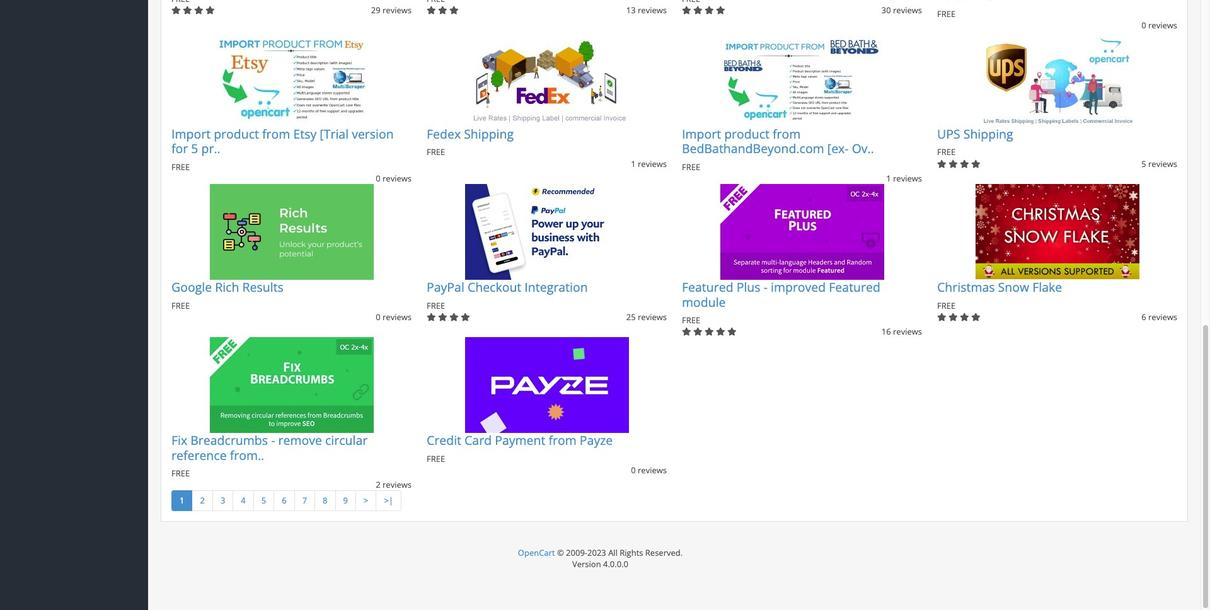 Task type: vqa. For each thing, say whether or not it's contained in the screenshot.


Task type: locate. For each thing, give the bounding box(es) containing it.
product
[[214, 125, 259, 142], [724, 125, 770, 142]]

star image
[[194, 7, 203, 15], [206, 7, 215, 15], [427, 7, 436, 15], [450, 7, 459, 15], [694, 7, 703, 15], [705, 7, 714, 15], [960, 160, 969, 168], [450, 313, 459, 321], [461, 313, 470, 321], [937, 313, 947, 321], [960, 313, 969, 321], [972, 313, 981, 321], [694, 328, 703, 336], [716, 328, 725, 336]]

import inside import product from bedbathandbeyond.com [ex- ov.. free
[[682, 125, 721, 142]]

0 horizontal spatial -
[[271, 432, 275, 449]]

credit
[[427, 432, 462, 449]]

free inside christmas snow flake free
[[937, 300, 956, 311]]

2 vertical spatial 1
[[180, 495, 184, 507]]

shipping right fedex
[[464, 125, 514, 142]]

reviews inside fedex shipping free 1 reviews
[[638, 158, 667, 169]]

free inside the credit card payment from payze free 0 reviews
[[427, 453, 445, 464]]

30
[[882, 5, 891, 16]]

2 featured from the left
[[829, 279, 881, 296]]

1 horizontal spatial 6
[[1142, 311, 1147, 323]]

0 horizontal spatial import
[[171, 125, 211, 142]]

from inside import product from etsy [trial version for 5 pr.. free
[[262, 125, 290, 142]]

credit card payment from payze link
[[427, 432, 613, 449]]

1 import from the left
[[171, 125, 211, 142]]

1 horizontal spatial 2
[[376, 479, 381, 491]]

fix breadcrumbs - remove circular reference from.. free
[[171, 432, 368, 479]]

plus
[[737, 279, 761, 296]]

0 horizontal spatial product
[[214, 125, 259, 142]]

christmas snow flake free
[[937, 279, 1062, 311]]

1 horizontal spatial -
[[764, 279, 768, 296]]

[ex-
[[828, 140, 849, 157]]

1 horizontal spatial import
[[682, 125, 721, 142]]

google rich results free
[[171, 279, 284, 311]]

-
[[764, 279, 768, 296], [271, 432, 275, 449]]

free
[[937, 8, 956, 19], [427, 146, 445, 158], [937, 146, 956, 158], [171, 161, 190, 173], [682, 161, 701, 173], [171, 300, 190, 311], [427, 300, 445, 311], [937, 300, 956, 311], [682, 315, 701, 326], [427, 453, 445, 464], [171, 468, 190, 479]]

16 reviews
[[882, 326, 922, 337]]

0 horizontal spatial 2
[[200, 495, 205, 507]]

all
[[608, 547, 618, 558]]

reserved.
[[645, 547, 683, 558]]

import
[[171, 125, 211, 142], [682, 125, 721, 142]]

checkout
[[468, 279, 522, 296]]

shipping for fedex
[[464, 125, 514, 142]]

1 vertical spatial -
[[271, 432, 275, 449]]

- left remove on the left bottom
[[271, 432, 275, 449]]

rights
[[620, 547, 643, 558]]

from left 'etsy'
[[262, 125, 290, 142]]

2 horizontal spatial 1
[[887, 173, 891, 184]]

0 vertical spatial 0 reviews
[[1142, 19, 1178, 31]]

featured left plus
[[682, 279, 734, 296]]

breadcrumbs
[[191, 432, 268, 449]]

fix breadcrumbs - remove circular reference from.. link
[[171, 432, 368, 464]]

16
[[882, 326, 891, 337]]

fedex shipping link
[[427, 125, 514, 142]]

0 horizontal spatial featured
[[682, 279, 734, 296]]

free inside import product from etsy [trial version for 5 pr.. free
[[171, 161, 190, 173]]

5 reviews
[[1142, 158, 1178, 169]]

featured plus - improved featured module free
[[682, 279, 881, 326]]

1 shipping from the left
[[464, 125, 514, 142]]

christmas
[[937, 279, 995, 296]]

0 vertical spatial 5
[[191, 140, 198, 157]]

0 horizontal spatial 1
[[180, 495, 184, 507]]

3 link
[[212, 491, 233, 511]]

google
[[171, 279, 212, 296]]

reviews
[[383, 5, 412, 16], [638, 5, 667, 16], [893, 5, 922, 16], [1149, 19, 1178, 31], [638, 158, 667, 169], [1149, 158, 1178, 169], [383, 173, 412, 184], [893, 173, 922, 184], [383, 311, 412, 323], [638, 311, 667, 323], [1149, 311, 1178, 323], [893, 326, 922, 337], [638, 465, 667, 476], [383, 479, 412, 491]]

1 vertical spatial 1
[[887, 173, 891, 184]]

fedex
[[427, 125, 461, 142]]

1 horizontal spatial 1
[[631, 158, 636, 169]]

from left the [ex-
[[773, 125, 801, 142]]

from for etsy
[[262, 125, 290, 142]]

credit card payment from payze free 0 reviews
[[427, 432, 667, 476]]

results
[[242, 279, 284, 296]]

1 product from the left
[[214, 125, 259, 142]]

2 product from the left
[[724, 125, 770, 142]]

free inside fedex shipping free 1 reviews
[[427, 146, 445, 158]]

1 for 1
[[180, 495, 184, 507]]

0
[[1142, 19, 1147, 31], [376, 173, 381, 184], [376, 311, 381, 323], [631, 465, 636, 476]]

featured plus - improved featured module image
[[720, 184, 884, 280]]

4
[[241, 495, 246, 507]]

remove
[[278, 432, 322, 449]]

shipping right ups
[[964, 125, 1014, 142]]

product for free
[[724, 125, 770, 142]]

2 horizontal spatial 5
[[1142, 158, 1147, 169]]

product inside import product from bedbathandbeyond.com [ex- ov.. free
[[724, 125, 770, 142]]

1 horizontal spatial featured
[[829, 279, 881, 296]]

2 vertical spatial 0 reviews
[[376, 311, 412, 323]]

2
[[376, 479, 381, 491], [200, 495, 205, 507]]

0 reviews for google rich results
[[376, 311, 412, 323]]

6 for 6
[[282, 495, 287, 507]]

shipping inside ups shipping free
[[964, 125, 1014, 142]]

2 shipping from the left
[[964, 125, 1014, 142]]

opencart © 2009-2023 all rights reserved. version 4.0.0.0
[[518, 547, 683, 570]]

fix breadcrumbs - remove circular reference from.. image
[[210, 337, 374, 433]]

1 horizontal spatial from
[[549, 432, 577, 449]]

product inside import product from etsy [trial version for 5 pr.. free
[[214, 125, 259, 142]]

2 vertical spatial 5
[[261, 495, 266, 507]]

2 reviews
[[376, 479, 412, 491]]

version
[[572, 558, 601, 570]]

13 reviews
[[627, 5, 667, 16]]

shipping
[[464, 125, 514, 142], [964, 125, 1014, 142]]

payment
[[495, 432, 546, 449]]

ov..
[[852, 140, 874, 157]]

0 horizontal spatial from
[[262, 125, 290, 142]]

1 reviews
[[887, 173, 922, 184]]

6 reviews
[[1142, 311, 1178, 323]]

0 reviews for import product from etsy [trial version for 5 pr..
[[376, 173, 412, 184]]

30 reviews
[[882, 5, 922, 16]]

from left payze
[[549, 432, 577, 449]]

2023
[[588, 547, 606, 558]]

- inside featured plus - improved featured module free
[[764, 279, 768, 296]]

>
[[364, 495, 368, 507]]

1 horizontal spatial product
[[724, 125, 770, 142]]

featured
[[682, 279, 734, 296], [829, 279, 881, 296]]

1 vertical spatial 2
[[200, 495, 205, 507]]

free inside google rich results free
[[171, 300, 190, 311]]

featured right improved
[[829, 279, 881, 296]]

0 vertical spatial 6
[[1142, 311, 1147, 323]]

product for for
[[214, 125, 259, 142]]

6
[[1142, 311, 1147, 323], [282, 495, 287, 507]]

import inside import product from etsy [trial version for 5 pr.. free
[[171, 125, 211, 142]]

free inside import product from bedbathandbeyond.com [ex- ov.. free
[[682, 161, 701, 173]]

- inside fix breadcrumbs - remove circular reference from.. free
[[271, 432, 275, 449]]

- right plus
[[764, 279, 768, 296]]

5
[[191, 140, 198, 157], [1142, 158, 1147, 169], [261, 495, 266, 507]]

©
[[557, 547, 564, 558]]

5 inside import product from etsy [trial version for 5 pr.. free
[[191, 140, 198, 157]]

1 for 1 reviews
[[887, 173, 891, 184]]

2 up >| link
[[376, 479, 381, 491]]

paypal checkout integration free
[[427, 279, 588, 311]]

6 for 6 reviews
[[1142, 311, 1147, 323]]

1 horizontal spatial 5
[[261, 495, 266, 507]]

- for plus
[[764, 279, 768, 296]]

2 left 3
[[200, 495, 205, 507]]

1 vertical spatial 6
[[282, 495, 287, 507]]

paypal checkout integration link
[[427, 279, 588, 296]]

1 horizontal spatial shipping
[[964, 125, 1014, 142]]

google rich results image
[[210, 184, 374, 280]]

module
[[682, 293, 726, 311]]

2 import from the left
[[682, 125, 721, 142]]

reference
[[171, 447, 227, 464]]

import product from etsy [trial version for 5 pr.. link
[[171, 125, 394, 157]]

0 vertical spatial -
[[764, 279, 768, 296]]

0 vertical spatial 1
[[631, 158, 636, 169]]

2 link
[[192, 491, 213, 511]]

6 link
[[274, 491, 295, 511]]

from inside import product from bedbathandbeyond.com [ex- ov.. free
[[773, 125, 801, 142]]

flake
[[1033, 279, 1062, 296]]

rich
[[215, 279, 239, 296]]

paypal checkout integration image
[[465, 184, 629, 280]]

from
[[262, 125, 290, 142], [773, 125, 801, 142], [549, 432, 577, 449]]

0 horizontal spatial 6
[[282, 495, 287, 507]]

star image
[[171, 7, 181, 15], [183, 7, 192, 15], [438, 7, 447, 15], [682, 7, 691, 15], [716, 7, 725, 15], [937, 160, 947, 168], [949, 160, 958, 168], [972, 160, 981, 168], [427, 313, 436, 321], [438, 313, 447, 321], [949, 313, 958, 321], [682, 328, 691, 336], [705, 328, 714, 336], [728, 328, 737, 336]]

1
[[631, 158, 636, 169], [887, 173, 891, 184], [180, 495, 184, 507]]

shipping inside fedex shipping free 1 reviews
[[464, 125, 514, 142]]

0 horizontal spatial shipping
[[464, 125, 514, 142]]

import product from bedbathandbeyond.com [ex- ov.. link
[[682, 125, 874, 157]]

1 vertical spatial 0 reviews
[[376, 173, 412, 184]]

0 vertical spatial 2
[[376, 479, 381, 491]]

2 horizontal spatial from
[[773, 125, 801, 142]]

free inside fix breadcrumbs - remove circular reference from.. free
[[171, 468, 190, 479]]

0 horizontal spatial 5
[[191, 140, 198, 157]]

1 vertical spatial 5
[[1142, 158, 1147, 169]]



Task type: describe. For each thing, give the bounding box(es) containing it.
> link
[[356, 491, 377, 511]]

import product from etsy [trial version for 5 pr.. free
[[171, 125, 394, 173]]

0 inside the credit card payment from payze free 0 reviews
[[631, 465, 636, 476]]

ups
[[937, 125, 961, 142]]

2 for 2 reviews
[[376, 479, 381, 491]]

etsy
[[293, 125, 317, 142]]

bedbathandbeyond.com
[[682, 140, 824, 157]]

4 link
[[233, 491, 254, 511]]

for
[[171, 140, 188, 157]]

import product from bedbathandbeyond.com [ex- ov.. image
[[720, 31, 884, 127]]

fix
[[171, 432, 187, 449]]

>| link
[[376, 491, 402, 511]]

import product from etsy [trial version for 5 pr.. image
[[210, 31, 374, 127]]

import for for
[[171, 125, 211, 142]]

circular
[[325, 432, 368, 449]]

free inside featured plus - improved featured module free
[[682, 315, 701, 326]]

7 link
[[294, 491, 315, 511]]

christmas snow flake image
[[976, 184, 1140, 280]]

opencart link
[[518, 547, 555, 558]]

integration
[[525, 279, 588, 296]]

free inside paypal checkout integration free
[[427, 300, 445, 311]]

from for bedbathandbeyond.com
[[773, 125, 801, 142]]

ups shipping free
[[937, 125, 1014, 158]]

5 for 5 reviews
[[1142, 158, 1147, 169]]

credit card payment from payze image
[[465, 337, 629, 433]]

25
[[627, 311, 636, 323]]

>|
[[384, 495, 393, 507]]

from inside the credit card payment from payze free 0 reviews
[[549, 432, 577, 449]]

4.0.0.0
[[603, 558, 629, 570]]

free inside ups shipping free
[[937, 146, 956, 158]]

9
[[343, 495, 348, 507]]

25 reviews
[[627, 311, 667, 323]]

9 link
[[335, 491, 356, 511]]

2 for 2
[[200, 495, 205, 507]]

from..
[[230, 447, 264, 464]]

paypal
[[427, 279, 465, 296]]

reviews inside the credit card payment from payze free 0 reviews
[[638, 465, 667, 476]]

featured plus - improved featured module link
[[682, 279, 881, 311]]

payze
[[580, 432, 613, 449]]

- for breadcrumbs
[[271, 432, 275, 449]]

google rich results link
[[171, 279, 284, 296]]

fedex shipping image
[[465, 31, 629, 127]]

card
[[465, 432, 492, 449]]

improved
[[771, 279, 826, 296]]

1 inside fedex shipping free 1 reviews
[[631, 158, 636, 169]]

import for free
[[682, 125, 721, 142]]

8 link
[[315, 491, 336, 511]]

opencart
[[518, 547, 555, 558]]

7
[[302, 495, 307, 507]]

shipping for ups
[[964, 125, 1014, 142]]

3
[[221, 495, 225, 507]]

13
[[627, 5, 636, 16]]

ups shipping image
[[976, 31, 1140, 127]]

29
[[371, 5, 381, 16]]

[trial
[[320, 125, 349, 142]]

christmas snow flake link
[[937, 279, 1062, 296]]

fedex shipping free 1 reviews
[[427, 125, 667, 169]]

5 link
[[253, 491, 274, 511]]

1 featured from the left
[[682, 279, 734, 296]]

8
[[323, 495, 328, 507]]

ups shipping link
[[937, 125, 1014, 142]]

5 for 5 link
[[261, 495, 266, 507]]

2009-
[[566, 547, 588, 558]]

import product from bedbathandbeyond.com [ex- ov.. free
[[682, 125, 874, 173]]

pr..
[[201, 140, 220, 157]]

version
[[352, 125, 394, 142]]

snow
[[998, 279, 1030, 296]]

29 reviews
[[371, 5, 412, 16]]



